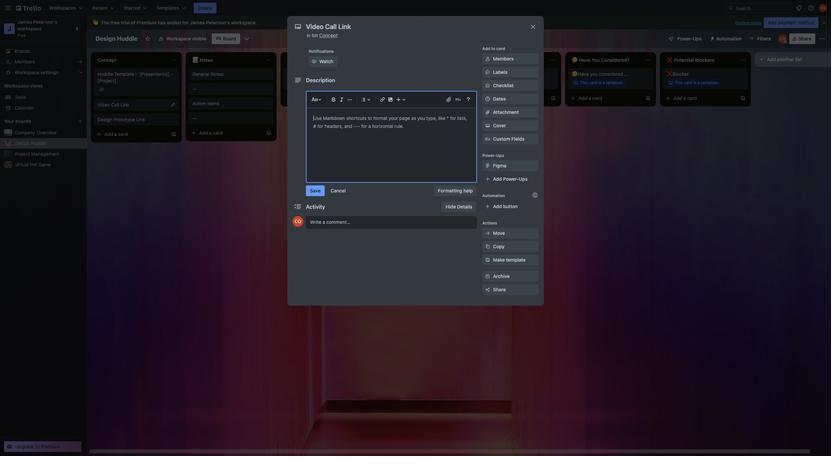 Task type: describe. For each thing, give the bounding box(es) containing it.
create from template… image for 🙋question [what about...?]
[[551, 96, 556, 101]]

add down design prototype link
[[104, 131, 113, 137]]

attach and insert link image
[[446, 96, 453, 103]]

template
[[114, 71, 134, 77]]

card down items in the top of the page
[[213, 130, 223, 136]]

dates button
[[483, 94, 539, 104]]

project management link
[[15, 151, 83, 157]]

board
[[223, 36, 236, 41]]

card down checklist at top right
[[498, 95, 508, 101]]

table
[[15, 94, 26, 100]]

custom
[[493, 136, 510, 142]]

4 this from the left
[[675, 80, 683, 85]]

- inside huddle template :: [presenter(s)] - [project]
[[171, 71, 173, 77]]

add another list
[[767, 56, 802, 62]]

game
[[38, 162, 51, 167]]

company overview link
[[15, 129, 83, 136]]

actions
[[483, 221, 498, 226]]

add another list button
[[755, 52, 832, 67]]

4 template. from the left
[[701, 80, 719, 85]]

considered...
[[599, 71, 627, 77]]

is for you
[[599, 80, 602, 85]]

save button
[[306, 186, 325, 196]]

workspace visible button
[[154, 33, 210, 44]]

design huddle inside text box
[[96, 35, 138, 42]]

create from template… image for design prototype link
[[171, 132, 176, 137]]

🙋question
[[477, 71, 503, 77]]

card down [i
[[305, 80, 313, 85]]

cover
[[493, 123, 506, 128]]

sm image for make template
[[485, 257, 491, 263]]

sm image for checklist
[[485, 82, 491, 89]]

[what
[[504, 71, 517, 77]]

archive
[[493, 273, 510, 279]]

concept link
[[319, 32, 338, 38]]

❌blocker
[[667, 71, 689, 77]]

move
[[493, 230, 505, 236]]

watch button
[[309, 56, 338, 67]]

👍positive [i really liked...] link
[[287, 71, 365, 78]]

checklist
[[493, 83, 514, 88]]

add payment method
[[768, 20, 815, 25]]

👋 the free trial of premium has ended for james peterson's workspace .
[[92, 20, 257, 25]]

1 -- link from the top
[[193, 86, 270, 92]]

button
[[503, 204, 518, 209]]

upgrade to premium link
[[4, 442, 82, 452]]

Main content area, start typing to enter text. text field
[[314, 114, 470, 130]]

italic ⌘i image
[[338, 96, 346, 104]]

the
[[101, 20, 109, 25]]

a right image
[[399, 95, 402, 101]]

peterson's inside banner
[[206, 20, 230, 25]]

0 horizontal spatial members link
[[0, 56, 87, 67]]

add left the text styles icon
[[294, 95, 303, 101]]

huddle template :: [presenter(s)] - [project]
[[98, 71, 173, 84]]

in
[[307, 32, 311, 38]]

add button button
[[483, 201, 539, 212]]

sm image for archive
[[485, 273, 491, 280]]

overview
[[36, 130, 57, 135]]

1 vertical spatial share
[[493, 287, 506, 292]]

cancel
[[331, 188, 346, 194]]

sm image for figma
[[485, 162, 491, 169]]

template. for really
[[322, 80, 339, 85]]

design inside text box
[[96, 35, 116, 42]]

of
[[131, 20, 135, 25]]

huddle inside text box
[[117, 35, 138, 42]]

add a card button for 👍positive [i really liked...]
[[283, 93, 358, 104]]

free
[[17, 33, 26, 38]]

formatting help
[[438, 188, 473, 194]]

company
[[15, 130, 35, 135]]

explore plans button
[[736, 19, 762, 27]]

fields
[[512, 136, 525, 142]]

1 vertical spatial share button
[[483, 284, 539, 295]]

banner containing 👋
[[87, 16, 832, 29]]

method
[[798, 20, 815, 25]]

add up 🙋question
[[483, 46, 490, 51]]

add left button
[[493, 204, 502, 209]]

project
[[15, 151, 30, 157]]

bold ⌘b image
[[330, 96, 338, 104]]

text styles image
[[311, 96, 319, 104]]

plans
[[751, 20, 762, 25]]

move link
[[483, 228, 539, 239]]

add a card button for general notes:
[[189, 128, 263, 138]]

company overview
[[15, 130, 57, 135]]

general
[[193, 71, 209, 77]]

filters button
[[748, 33, 773, 44]]

create from template… image for 🤔have you considered...
[[646, 96, 651, 101]]

card down prototype
[[118, 131, 128, 137]]

link image
[[379, 96, 387, 104]]

copy
[[493, 244, 505, 249]]

hide details
[[446, 204, 473, 210]]

payment
[[778, 20, 797, 25]]

liked...]
[[329, 71, 344, 77]]

image image
[[387, 96, 395, 104]]

1 vertical spatial automation
[[483, 193, 505, 198]]

labels
[[493, 69, 508, 75]]

primary element
[[0, 0, 832, 16]]

🤔have you considered...
[[572, 71, 627, 77]]

automation inside button
[[717, 36, 742, 41]]

0 horizontal spatial power-ups
[[483, 153, 504, 158]]

cancel button
[[327, 186, 350, 196]]

automation button
[[707, 33, 746, 44]]

ended
[[167, 20, 181, 25]]

more formatting image
[[346, 96, 354, 104]]

2 create from template… image from the left
[[456, 96, 461, 101]]

0 vertical spatial workspace
[[231, 20, 256, 25]]

👍positive
[[287, 71, 310, 77]]

virtual
[[15, 162, 29, 167]]

add inside banner
[[768, 20, 777, 25]]

add down ❌blocker
[[674, 95, 683, 101]]

copy link
[[483, 241, 539, 252]]

attachment
[[493, 109, 519, 115]]

hide details link
[[442, 202, 477, 212]]

add a card for 👍positive [i really liked...]
[[294, 95, 318, 101]]

sm image for move
[[485, 230, 491, 237]]

cover link
[[483, 120, 539, 131]]

to for premium
[[35, 444, 40, 450]]

add power-ups
[[493, 176, 528, 182]]

you
[[590, 71, 598, 77]]

design prototype link
[[98, 117, 145, 122]]

star or unstar board image
[[145, 36, 150, 41]]

sm image for members
[[485, 55, 491, 62]]

a left the text styles icon
[[304, 95, 307, 101]]

-- for first -- link from the top
[[193, 86, 197, 92]]

0 horizontal spatial christina overa (christinaovera) image
[[293, 216, 303, 227]]

template
[[506, 257, 526, 263]]

card up labels
[[497, 46, 505, 51]]

huddle inside huddle template :: [presenter(s)] - [project]
[[98, 71, 113, 77]]

make template link
[[483, 255, 539, 265]]

workspace inside james peterson's workspace free
[[17, 26, 42, 31]]

search image
[[729, 5, 734, 11]]

sm image for labels
[[485, 69, 491, 76]]

this for 🙋question
[[485, 80, 493, 85]]

premium inside "link"
[[41, 444, 60, 450]]

a down 🙋question [what about...?]
[[508, 80, 510, 85]]

1 vertical spatial power-
[[483, 153, 497, 158]]

watch
[[320, 58, 334, 64]]

4 is from the left
[[694, 80, 697, 85]]

peterson's inside james peterson's workspace free
[[33, 19, 57, 25]]

card down 🤔have you considered...
[[593, 95, 603, 101]]

to for card
[[492, 46, 496, 51]]

pet
[[30, 162, 37, 167]]

1 horizontal spatial james
[[190, 20, 205, 25]]

add a card for ❌blocker
[[674, 95, 698, 101]]

Board name text field
[[92, 33, 141, 44]]

project management
[[15, 151, 59, 157]]

is for [what
[[504, 80, 507, 85]]

Write a comment text field
[[306, 216, 477, 228]]

management
[[31, 151, 59, 157]]

custom fields
[[493, 136, 525, 142]]



Task type: locate. For each thing, give the bounding box(es) containing it.
sm image left figma
[[485, 162, 491, 169]]

video call link
[[98, 102, 129, 108]]

this card is a template. for [what
[[485, 80, 529, 85]]

share button down archive link
[[483, 284, 539, 295]]

ups left "automation" button
[[693, 36, 702, 41]]

0 horizontal spatial huddle
[[31, 140, 46, 146]]

a down design prototype link
[[114, 131, 117, 137]]

-- up action
[[193, 86, 197, 92]]

create button
[[194, 3, 217, 13]]

j link
[[4, 23, 15, 34]]

0 vertical spatial design
[[96, 35, 116, 42]]

0 vertical spatial to
[[492, 46, 496, 51]]

christina overa (christinaovera) image
[[778, 34, 788, 43], [293, 216, 303, 227]]

0 horizontal spatial workspace
[[4, 83, 29, 89]]

1 horizontal spatial create from template… image
[[266, 130, 271, 136]]

this card is a template. down ❌blocker 'link'
[[675, 80, 719, 85]]

board link
[[212, 33, 240, 44]]

a down ❌blocker
[[684, 95, 686, 101]]

to up labels
[[492, 46, 496, 51]]

card down description
[[308, 95, 318, 101]]

visible
[[192, 36, 206, 41]]

sm image
[[707, 33, 717, 43], [485, 55, 491, 62], [485, 69, 491, 76], [485, 82, 491, 89], [485, 243, 491, 250]]

1 vertical spatial design huddle
[[15, 140, 46, 146]]

1 horizontal spatial power-ups
[[678, 36, 702, 41]]

1 horizontal spatial power-
[[503, 176, 519, 182]]

about...?]
[[518, 71, 539, 77]]

add left payment
[[768, 20, 777, 25]]

2 is from the left
[[504, 80, 507, 85]]

0 horizontal spatial share
[[493, 287, 506, 292]]

share button
[[790, 33, 816, 44], [483, 284, 539, 295]]

a down 🤔have you considered...
[[603, 80, 605, 85]]

create from template… image
[[361, 96, 366, 101], [456, 96, 461, 101], [551, 96, 556, 101], [646, 96, 651, 101], [741, 96, 746, 101]]

2 vertical spatial huddle
[[31, 140, 46, 146]]

1 is from the left
[[314, 80, 317, 85]]

0 vertical spatial design huddle
[[96, 35, 138, 42]]

0 vertical spatial power-
[[678, 36, 693, 41]]

sm image inside archive link
[[485, 273, 491, 280]]

1 horizontal spatial workspace
[[166, 36, 191, 41]]

list right in
[[312, 32, 318, 38]]

is down 🙋question [what about...?]
[[504, 80, 507, 85]]

-- link down action items link
[[193, 115, 270, 122]]

1 horizontal spatial automation
[[717, 36, 742, 41]]

create from template… image
[[266, 130, 271, 136], [171, 132, 176, 137]]

template. down the considered...
[[606, 80, 624, 85]]

0 horizontal spatial automation
[[483, 193, 505, 198]]

0 horizontal spatial design huddle
[[15, 140, 46, 146]]

this card is a template. for [i
[[295, 80, 339, 85]]

create from template… image for 👍positive [i really liked...]
[[361, 96, 366, 101]]

this card is a template. down 👍positive [i really liked...]
[[295, 80, 339, 85]]

1 create from template… image from the left
[[361, 96, 366, 101]]

🙋question [what about...?]
[[477, 71, 539, 77]]

card down ❌blocker
[[684, 80, 693, 85]]

workspace for workspace views
[[4, 83, 29, 89]]

template. for considered...
[[606, 80, 624, 85]]

general notes: link
[[193, 71, 270, 78]]

add right link image
[[389, 95, 398, 101]]

custom fields button
[[483, 136, 539, 142]]

figma
[[493, 163, 507, 168]]

notes:
[[211, 71, 225, 77]]

calendar link
[[15, 105, 83, 111]]

workspace views
[[4, 83, 43, 89]]

workspace up 'free'
[[17, 26, 42, 31]]

this card is a template. down 🙋question [what about...?]
[[485, 80, 529, 85]]

sm image left cover in the right top of the page
[[485, 122, 491, 129]]

members up labels
[[493, 56, 514, 62]]

workspace inside button
[[166, 36, 191, 41]]

-- link
[[193, 86, 270, 92], [193, 115, 270, 122]]

0 vertical spatial premium
[[137, 20, 157, 25]]

sm image inside "automation" button
[[707, 33, 717, 43]]

design prototype link link
[[98, 116, 175, 123]]

is down ❌blocker 'link'
[[694, 80, 697, 85]]

1 vertical spatial list
[[796, 56, 802, 62]]

2 horizontal spatial huddle
[[117, 35, 138, 42]]

1 horizontal spatial link
[[136, 117, 145, 122]]

workspace up customize views icon
[[231, 20, 256, 25]]

template. down ❌blocker 'link'
[[701, 80, 719, 85]]

design
[[96, 35, 116, 42], [98, 117, 113, 122], [15, 140, 30, 146]]

view markdown image
[[455, 96, 462, 103]]

🙋question [what about...?] link
[[477, 71, 555, 78]]

2 this from the left
[[485, 80, 493, 85]]

share
[[799, 36, 812, 41], [493, 287, 506, 292]]

0 vertical spatial share button
[[790, 33, 816, 44]]

a down "really" at left
[[318, 80, 321, 85]]

add left dates
[[484, 95, 493, 101]]

add down figma
[[493, 176, 502, 182]]

0 horizontal spatial ups
[[497, 153, 504, 158]]

2 -- from the top
[[193, 115, 197, 121]]

workspace up table
[[4, 83, 29, 89]]

design huddle down free
[[96, 35, 138, 42]]

1 vertical spatial --
[[193, 115, 197, 121]]

formatting
[[438, 188, 463, 194]]

3 is from the left
[[599, 80, 602, 85]]

0 vertical spatial list
[[312, 32, 318, 38]]

prototype
[[114, 117, 135, 122]]

sm image down actions
[[485, 230, 491, 237]]

boards
[[15, 48, 30, 54]]

0 horizontal spatial power-
[[483, 153, 497, 158]]

dates
[[493, 96, 506, 102]]

2 horizontal spatial power-
[[678, 36, 693, 41]]

design down the
[[96, 35, 116, 42]]

trial
[[121, 20, 130, 25]]

2 horizontal spatial ups
[[693, 36, 702, 41]]

.
[[256, 20, 257, 25]]

0 horizontal spatial premium
[[41, 444, 60, 450]]

0 vertical spatial automation
[[717, 36, 742, 41]]

customize views image
[[244, 35, 250, 42]]

1 vertical spatial design
[[98, 117, 113, 122]]

1 horizontal spatial share
[[799, 36, 812, 41]]

james right for
[[190, 20, 205, 25]]

1 vertical spatial christina overa (christinaovera) image
[[293, 216, 303, 227]]

attachment button
[[483, 107, 539, 118]]

-- link down general notes: link
[[193, 86, 270, 92]]

james peterson's workspace free
[[17, 19, 59, 38]]

to right upgrade on the bottom
[[35, 444, 40, 450]]

card down labels
[[494, 80, 503, 85]]

Search field
[[734, 3, 792, 13]]

is
[[314, 80, 317, 85], [504, 80, 507, 85], [599, 80, 602, 85], [694, 80, 697, 85]]

1 vertical spatial premium
[[41, 444, 60, 450]]

sm image inside members link
[[485, 55, 491, 62]]

sm image inside checklist link
[[485, 82, 491, 89]]

workspace
[[231, 20, 256, 25], [17, 26, 42, 31]]

0 notifications image
[[795, 4, 804, 12]]

0 horizontal spatial james
[[17, 19, 32, 25]]

checklist link
[[483, 80, 539, 91]]

create from template… image for ❌blocker
[[741, 96, 746, 101]]

add to card
[[483, 46, 505, 51]]

members link down boards
[[0, 56, 87, 67]]

add inside button
[[767, 56, 776, 62]]

j
[[7, 25, 11, 32]]

sm image for copy
[[485, 243, 491, 250]]

save
[[310, 188, 321, 194]]

1 this from the left
[[295, 80, 303, 85]]

really
[[316, 71, 327, 77]]

0 horizontal spatial workspace
[[17, 26, 42, 31]]

1 vertical spatial -- link
[[193, 115, 270, 122]]

add down 🤔have at the top right of page
[[579, 95, 588, 101]]

0 horizontal spatial list
[[312, 32, 318, 38]]

add a card down ❌blocker
[[674, 95, 698, 101]]

add a card button for ❌blocker
[[663, 93, 738, 104]]

virtual pet game link
[[15, 161, 83, 168]]

1 -- from the top
[[193, 86, 197, 92]]

0 vertical spatial power-ups
[[678, 36, 702, 41]]

1 horizontal spatial workspace
[[231, 20, 256, 25]]

a down you
[[589, 95, 592, 101]]

3 template. from the left
[[606, 80, 624, 85]]

[i
[[312, 71, 315, 77]]

card down ❌blocker 'link'
[[688, 95, 698, 101]]

❌blocker link
[[667, 71, 745, 78]]

None text field
[[303, 21, 523, 33]]

3 this from the left
[[580, 80, 588, 85]]

1 vertical spatial workspace
[[17, 26, 42, 31]]

power-ups inside button
[[678, 36, 702, 41]]

add left another
[[767, 56, 776, 62]]

ups up figma
[[497, 153, 504, 158]]

1 horizontal spatial christina overa (christinaovera) image
[[778, 34, 788, 43]]

add a card for 🤔have you considered...
[[579, 95, 603, 101]]

1 vertical spatial power-ups
[[483, 153, 504, 158]]

card down you
[[589, 80, 598, 85]]

add power-ups link
[[483, 174, 539, 185]]

👋
[[92, 20, 98, 25]]

action items
[[193, 101, 219, 106]]

0 vertical spatial share
[[799, 36, 812, 41]]

design huddle link
[[15, 140, 83, 147]]

sm image for watch
[[311, 58, 318, 65]]

formatting help link
[[434, 186, 477, 196]]

1 horizontal spatial members
[[493, 56, 514, 62]]

lists image
[[360, 96, 368, 104]]

this card is a template. for you
[[580, 80, 624, 85]]

0 horizontal spatial members
[[15, 59, 35, 65]]

0 vertical spatial link
[[121, 102, 129, 108]]

video call link link
[[98, 102, 175, 108]]

this down 🤔have at the top right of page
[[580, 80, 588, 85]]

add board image
[[78, 119, 83, 124]]

sm image inside watch button
[[311, 58, 318, 65]]

add a card down design prototype link
[[104, 131, 128, 137]]

this down 🙋question
[[485, 80, 493, 85]]

create from template… image for action items
[[266, 130, 271, 136]]

boards link
[[0, 46, 87, 56]]

3 create from template… image from the left
[[551, 96, 556, 101]]

0 vertical spatial ups
[[693, 36, 702, 41]]

a down ❌blocker 'link'
[[698, 80, 700, 85]]

1 horizontal spatial share button
[[790, 33, 816, 44]]

1 vertical spatial to
[[35, 444, 40, 450]]

1 template. from the left
[[322, 80, 339, 85]]

james up 'free'
[[17, 19, 32, 25]]

add payment method button
[[764, 17, 819, 28]]

call
[[111, 102, 119, 108]]

0 vertical spatial -- link
[[193, 86, 270, 92]]

labels link
[[483, 67, 539, 78]]

for
[[182, 20, 189, 25]]

add
[[768, 20, 777, 25], [483, 46, 490, 51], [767, 56, 776, 62], [294, 95, 303, 101], [389, 95, 398, 101], [484, 95, 493, 101], [579, 95, 588, 101], [674, 95, 683, 101], [199, 130, 208, 136], [104, 131, 113, 137], [493, 176, 502, 182], [493, 204, 502, 209]]

sm image inside labels link
[[485, 69, 491, 76]]

link down video call link link at the left
[[136, 117, 145, 122]]

3 this card is a template. from the left
[[580, 80, 624, 85]]

your boards with 4 items element
[[4, 117, 68, 125]]

this for 🤔have
[[580, 80, 588, 85]]

automation up "add button"
[[483, 193, 505, 198]]

huddle down trial
[[117, 35, 138, 42]]

boards
[[15, 118, 31, 124]]

add a card button for 🙋question [what about...?]
[[473, 93, 548, 104]]

link for design prototype link
[[136, 117, 145, 122]]

add a card down you
[[579, 95, 603, 101]]

action
[[193, 101, 206, 106]]

to
[[492, 46, 496, 51], [35, 444, 40, 450]]

ups inside button
[[693, 36, 702, 41]]

share button down method
[[790, 33, 816, 44]]

show menu image
[[819, 35, 826, 42]]

your
[[4, 118, 14, 124]]

2 template. from the left
[[512, 80, 529, 85]]

0 vertical spatial --
[[193, 86, 197, 92]]

ups up add button button
[[519, 176, 528, 182]]

::
[[135, 71, 138, 77]]

design up the project
[[15, 140, 30, 146]]

0 horizontal spatial share button
[[483, 284, 539, 295]]

sm image inside copy link
[[485, 243, 491, 250]]

huddle template :: [presenter(s)] - [project] link
[[98, 71, 175, 84]]

notifications
[[309, 49, 334, 54]]

add a card down checklist at top right
[[484, 95, 508, 101]]

0 vertical spatial workspace
[[166, 36, 191, 41]]

template. down the 🙋question [what about...?] link
[[512, 80, 529, 85]]

1 horizontal spatial premium
[[137, 20, 157, 25]]

details
[[457, 204, 473, 210]]

workspace
[[166, 36, 191, 41], [4, 83, 29, 89]]

link right call
[[121, 102, 129, 108]]

add a card button for 🤔have you considered...
[[568, 93, 643, 104]]

sm image for automation
[[707, 33, 717, 43]]

upgrade
[[15, 444, 34, 450]]

peterson's
[[33, 19, 57, 25], [206, 20, 230, 25]]

-- down action
[[193, 115, 197, 121]]

add a card
[[294, 95, 318, 101], [389, 95, 413, 101], [484, 95, 508, 101], [579, 95, 603, 101], [674, 95, 698, 101], [199, 130, 223, 136], [104, 131, 128, 137]]

sm image inside move link
[[485, 230, 491, 237]]

5 create from template… image from the left
[[741, 96, 746, 101]]

1 horizontal spatial to
[[492, 46, 496, 51]]

1 horizontal spatial huddle
[[98, 71, 113, 77]]

2 vertical spatial ups
[[519, 176, 528, 182]]

1 vertical spatial workspace
[[4, 83, 29, 89]]

1 horizontal spatial members link
[[483, 53, 539, 64]]

0 horizontal spatial link
[[121, 102, 129, 108]]

is down 🤔have you considered...
[[599, 80, 602, 85]]

add a card for general notes:
[[199, 130, 223, 136]]

ups
[[693, 36, 702, 41], [497, 153, 504, 158], [519, 176, 528, 182]]

another
[[777, 56, 795, 62]]

sm image left "make"
[[485, 257, 491, 263]]

power-ups
[[678, 36, 702, 41], [483, 153, 504, 158]]

🤔have you considered... link
[[572, 71, 650, 78]]

sm image inside cover link
[[485, 122, 491, 129]]

2 vertical spatial power-
[[503, 176, 519, 182]]

add button
[[493, 204, 518, 209]]

0 vertical spatial huddle
[[117, 35, 138, 42]]

sm image down 🙋question
[[485, 82, 491, 89]]

this down ❌blocker
[[675, 80, 683, 85]]

open information menu image
[[808, 5, 815, 11]]

archive link
[[483, 271, 539, 282]]

christina overa (christinaovera) image
[[820, 4, 828, 12]]

share down archive
[[493, 287, 506, 292]]

design down the video
[[98, 117, 113, 122]]

to inside "link"
[[35, 444, 40, 450]]

2 vertical spatial design
[[15, 140, 30, 146]]

--
[[193, 86, 197, 92], [193, 115, 197, 121]]

1 vertical spatial ups
[[497, 153, 504, 158]]

1 this card is a template. from the left
[[295, 80, 339, 85]]

sm image left archive
[[485, 273, 491, 280]]

[presenter(s)]
[[139, 71, 170, 77]]

add a card down items in the top of the page
[[199, 130, 223, 136]]

1 horizontal spatial ups
[[519, 176, 528, 182]]

sm image left copy
[[485, 243, 491, 250]]

banner
[[87, 16, 832, 29]]

members for the rightmost members link
[[493, 56, 514, 62]]

sm image
[[311, 58, 318, 65], [485, 122, 491, 129], [485, 162, 491, 169], [485, 230, 491, 237], [485, 257, 491, 263], [485, 273, 491, 280]]

link for video call link
[[121, 102, 129, 108]]

sm image right power-ups button
[[707, 33, 717, 43]]

open help dialog image
[[465, 96, 473, 104]]

add down action items
[[199, 130, 208, 136]]

create
[[198, 5, 213, 11]]

members for left members link
[[15, 59, 35, 65]]

1 vertical spatial huddle
[[98, 71, 113, 77]]

is for [i
[[314, 80, 317, 85]]

members link
[[483, 53, 539, 64], [0, 56, 87, 67]]

template. down the 👍positive [i really liked...] link
[[322, 80, 339, 85]]

add a card down description
[[294, 95, 318, 101]]

add a card right link image
[[389, 95, 413, 101]]

a down items in the top of the page
[[209, 130, 212, 136]]

0 horizontal spatial create from template… image
[[171, 132, 176, 137]]

sm image left labels
[[485, 69, 491, 76]]

edit card image
[[170, 102, 176, 107]]

👍positive [i really liked...]
[[287, 71, 344, 77]]

list inside button
[[796, 56, 802, 62]]

workspace for workspace visible
[[166, 36, 191, 41]]

0 horizontal spatial to
[[35, 444, 40, 450]]

huddle
[[117, 35, 138, 42], [98, 71, 113, 77], [31, 140, 46, 146]]

workspace down 👋 the free trial of premium has ended for james peterson's workspace .
[[166, 36, 191, 41]]

sm image for cover
[[485, 122, 491, 129]]

editor toolbar toolbar
[[310, 94, 474, 105]]

members down boards
[[15, 59, 35, 65]]

make
[[493, 257, 505, 263]]

share down method
[[799, 36, 812, 41]]

automation down explore
[[717, 36, 742, 41]]

huddle up [project]
[[98, 71, 113, 77]]

1 horizontal spatial list
[[796, 56, 802, 62]]

james inside james peterson's workspace free
[[17, 19, 32, 25]]

sm image inside make template link
[[485, 257, 491, 263]]

4 this card is a template. from the left
[[675, 80, 719, 85]]

design for design huddle link at the left of the page
[[15, 140, 30, 146]]

2 -- link from the top
[[193, 115, 270, 122]]

1 horizontal spatial design huddle
[[96, 35, 138, 42]]

peterson's up boards link
[[33, 19, 57, 25]]

members link up labels link
[[483, 53, 539, 64]]

-- for first -- link from the bottom
[[193, 115, 197, 121]]

virtual pet game
[[15, 162, 51, 167]]

design for design prototype link link
[[98, 117, 113, 122]]

this down the "👍positive"
[[295, 80, 303, 85]]

this card is a template. down 🤔have you considered...
[[580, 80, 624, 85]]

explore
[[736, 20, 750, 25]]

power- inside button
[[678, 36, 693, 41]]

a down checklist at top right
[[494, 95, 497, 101]]

is down 👍positive [i really liked...]
[[314, 80, 317, 85]]

1 horizontal spatial peterson's
[[206, 20, 230, 25]]

add a card for 🙋question [what about...?]
[[484, 95, 508, 101]]

0 horizontal spatial peterson's
[[33, 19, 57, 25]]

your boards
[[4, 118, 31, 124]]

wave image
[[92, 20, 98, 26]]

2 this card is a template. from the left
[[485, 80, 529, 85]]

card right image
[[403, 95, 413, 101]]

0 vertical spatial christina overa (christinaovera) image
[[778, 34, 788, 43]]

4 create from template… image from the left
[[646, 96, 651, 101]]

1 vertical spatial link
[[136, 117, 145, 122]]

this for 👍positive
[[295, 80, 303, 85]]

premium right upgrade on the bottom
[[41, 444, 60, 450]]

template. for about...?]
[[512, 80, 529, 85]]



Task type: vqa. For each thing, say whether or not it's contained in the screenshot.
the leftmost Bob Builder (bobbuilder40) Image
no



